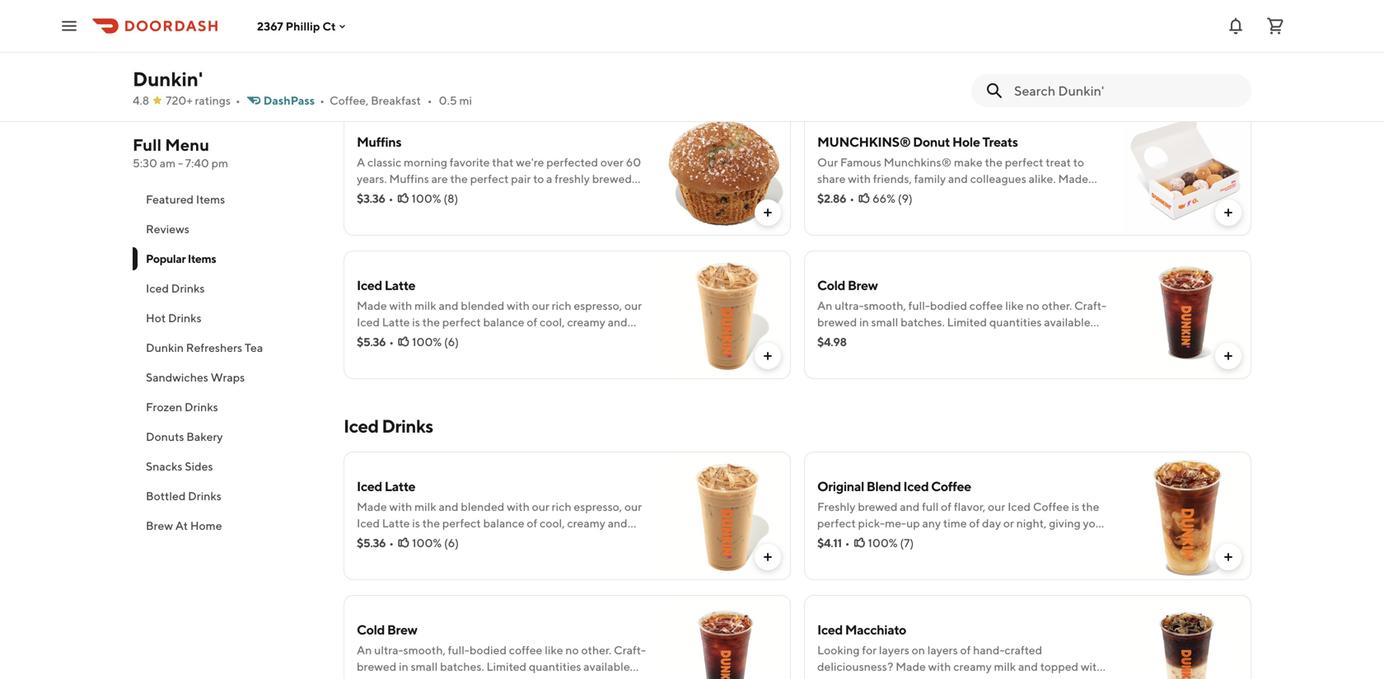 Task type: vqa. For each thing, say whether or not it's contained in the screenshot.
the Bottled Drinks
yes



Task type: locate. For each thing, give the bounding box(es) containing it.
iced latte image
[[663, 251, 791, 379], [663, 452, 791, 580]]

2 vertical spatial milk
[[994, 660, 1016, 673]]

balance for first iced latte image from the top
[[483, 315, 525, 329]]

0 vertical spatial a
[[555, 12, 561, 26]]

1 vertical spatial rich
[[552, 500, 572, 513]]

(9) right 66%
[[898, 192, 913, 205]]

1 get from the top
[[412, 332, 429, 345]]

iced drinks
[[146, 281, 205, 295], [344, 415, 433, 437]]

1 vertical spatial $5.36 •
[[357, 536, 394, 550]]

iced inside button
[[146, 281, 169, 295]]

balance for first iced latte image from the bottom
[[483, 516, 525, 530]]

coffee up the giving
[[1033, 500, 1070, 513]]

our inside starting your day early? why not take a minute to relax and enjoy the savory taste of our egg and cheese sandwich.
[[507, 28, 524, 42]]

2 100% (6) from the top
[[412, 536, 459, 550]]

other.
[[1042, 299, 1072, 312], [581, 643, 612, 657]]

get
[[412, 332, 429, 345], [412, 533, 429, 546]]

blueberry
[[578, 188, 629, 202]]

0 horizontal spatial no
[[566, 643, 579, 657]]

100% (6) for first iced latte image from the top
[[412, 335, 459, 349]]

1 horizontal spatial brew
[[387, 622, 417, 637]]

2 horizontal spatial in
[[860, 315, 869, 329]]

0 horizontal spatial coffee
[[509, 643, 543, 657]]

0 vertical spatial limited
[[947, 315, 987, 329]]

2 add item to cart image from the top
[[1222, 349, 1235, 363]]

our inside original blend iced coffee freshly brewed and full of flavor, our iced coffee is the perfect pick-me-up any time of day or night, giving you the boost you need to keep on running.
[[988, 500, 1006, 513]]

add item to cart image
[[1222, 63, 1235, 76], [1222, 349, 1235, 363]]

day inside starting your day early? why not take a minute to relax and enjoy the savory taste of our egg and cheese sandwich.
[[427, 12, 446, 26]]

1 horizontal spatial bodied
[[930, 299, 967, 312]]

early?
[[448, 12, 480, 26]]

rich for first iced latte image from the bottom
[[552, 500, 572, 513]]

0 vertical spatial add item to cart image
[[1222, 63, 1235, 76]]

drinks
[[171, 281, 205, 295], [168, 311, 202, 325], [185, 400, 218, 414], [382, 415, 433, 437], [188, 489, 222, 503]]

1 vertical spatial available
[[584, 660, 630, 673]]

iced latte made with milk and blended with our rich espresso, our iced latte is the perfect balance of cool, creamy and smooth to get you goin'. for first iced latte image from the bottom
[[357, 478, 642, 546]]

breakfast
[[371, 94, 421, 107]]

coffee up flavor,
[[931, 478, 971, 494]]

day left or
[[982, 516, 1001, 530]]

2367 phillip ct button
[[257, 19, 349, 33]]

items up reviews button
[[196, 192, 225, 206]]

1 balance from the top
[[483, 315, 525, 329]]

day up savory
[[427, 12, 446, 26]]

7:40
[[185, 156, 209, 170]]

0 horizontal spatial small
[[411, 660, 438, 673]]

on
[[962, 533, 975, 546], [912, 643, 925, 657]]

a up varieties:
[[546, 172, 553, 185]]

cold
[[817, 277, 846, 293], [357, 622, 385, 637]]

snacks sides
[[146, 459, 213, 473]]

1 espresso, from the top
[[574, 299, 622, 312]]

2 $5.36 from the top
[[357, 536, 386, 550]]

1 vertical spatial day
[[982, 516, 1001, 530]]

0 horizontal spatial on
[[912, 643, 925, 657]]

1 cool, from the top
[[540, 315, 565, 329]]

over left ice,
[[995, 676, 1018, 679]]

on down time
[[962, 533, 975, 546]]

small
[[871, 315, 898, 329], [411, 660, 438, 673]]

1 vertical spatial espresso,
[[574, 500, 622, 513]]

running.
[[977, 533, 1020, 546]]

drinks for iced drinks button
[[171, 281, 205, 295]]

1 horizontal spatial over
[[995, 676, 1018, 679]]

2 goin'. from the top
[[453, 533, 481, 546]]

$5.36 • for first iced latte image from the bottom
[[357, 536, 394, 550]]

macchiato
[[845, 622, 907, 637]]

relax
[[615, 12, 641, 26]]

0 vertical spatial coffee
[[970, 299, 1003, 312]]

1 rich from the top
[[552, 299, 572, 312]]

0 horizontal spatial day
[[427, 12, 446, 26]]

0 vertical spatial items
[[196, 192, 225, 206]]

cool,
[[540, 315, 565, 329], [540, 516, 565, 530]]

goin'.
[[453, 332, 481, 345], [453, 533, 481, 546]]

for
[[862, 643, 877, 657]]

add item to cart image for original blend iced coffee image
[[1222, 550, 1235, 564]]

0 vertical spatial blended
[[461, 299, 505, 312]]

coffee.
[[357, 188, 393, 202]]

1 vertical spatial batches.
[[440, 660, 484, 673]]

add item to cart image for first iced latte image from the top
[[761, 349, 775, 363]]

layers right "for"
[[879, 643, 910, 657]]

0 vertical spatial iced drinks
[[146, 281, 205, 295]]

muffins up available
[[389, 172, 429, 185]]

2 rich from the top
[[552, 500, 572, 513]]

munchkins® donut hole treats image
[[1123, 107, 1252, 236]]

1 vertical spatial blended
[[461, 500, 505, 513]]

minute
[[563, 12, 600, 26]]

in
[[446, 188, 456, 202], [860, 315, 869, 329], [399, 660, 409, 673]]

0 vertical spatial iced latte made with milk and blended with our rich espresso, our iced latte is the perfect balance of cool, creamy and smooth to get you goin'.
[[357, 277, 642, 345]]

0 vertical spatial coffee
[[357, 205, 393, 218]]

day
[[427, 12, 446, 26], [982, 516, 1001, 530]]

1 horizontal spatial day
[[982, 516, 1001, 530]]

2 (6) from the top
[[444, 536, 459, 550]]

1 vertical spatial add item to cart image
[[1222, 349, 1235, 363]]

0 vertical spatial small
[[871, 315, 898, 329]]

0 horizontal spatial smooth,
[[403, 643, 446, 657]]

cold brew image
[[1123, 251, 1252, 379], [663, 595, 791, 679]]

ultra-
[[835, 299, 864, 312], [374, 643, 403, 657]]

in inside muffins a classic morning favorite that we're perfected over 60 years. muffins are the perfect pair to a freshly brewed coffee. available in the following varieties: blueberry & coffee
[[446, 188, 456, 202]]

morning
[[404, 155, 447, 169]]

1 vertical spatial get
[[412, 533, 429, 546]]

0 horizontal spatial coffee
[[357, 205, 393, 218]]

on inside 'iced macchiato looking for layers on layers of hand-crafted deliciousness? made with creamy milk and topped with two shots of espresso then served over ice, our ic'
[[912, 643, 925, 657]]

dunkin refreshers tea button
[[133, 333, 324, 363]]

frozen drinks button
[[133, 392, 324, 422]]

0 vertical spatial $5.36 •
[[357, 335, 394, 349]]

donuts bakery
[[146, 430, 223, 443]]

0 horizontal spatial brew
[[146, 519, 173, 532]]

iced macchiato image
[[1123, 595, 1252, 679]]

drinks for 'hot drinks' button
[[168, 311, 202, 325]]

full
[[922, 500, 939, 513]]

2 $5.36 • from the top
[[357, 536, 394, 550]]

1 layers from the left
[[879, 643, 910, 657]]

1 horizontal spatial like
[[1006, 299, 1024, 312]]

rich for first iced latte image from the top
[[552, 299, 572, 312]]

0 horizontal spatial cold
[[357, 622, 385, 637]]

1 (6) from the top
[[444, 335, 459, 349]]

1 vertical spatial iced latte made with milk and blended with our rich espresso, our iced latte is the perfect balance of cool, creamy and smooth to get you goin'.
[[357, 478, 642, 546]]

1 horizontal spatial limited
[[947, 315, 987, 329]]

coffee down the coffee.
[[357, 205, 393, 218]]

daily.
[[817, 332, 844, 345], [357, 676, 384, 679]]

1 horizontal spatial layers
[[928, 643, 958, 657]]

bodied
[[930, 299, 967, 312], [470, 643, 507, 657]]

add item to cart image for 'munchkins® donut hole treats' image
[[1222, 206, 1235, 219]]

quantities
[[990, 315, 1042, 329], [529, 660, 581, 673]]

craft-
[[1075, 299, 1107, 312], [614, 643, 646, 657]]

of
[[494, 28, 505, 42], [527, 315, 537, 329], [941, 500, 952, 513], [527, 516, 537, 530], [969, 516, 980, 530], [960, 643, 971, 657], [870, 676, 880, 679]]

is
[[412, 315, 420, 329], [1072, 500, 1080, 513], [412, 516, 420, 530]]

mi
[[459, 94, 472, 107]]

items right popular
[[188, 252, 216, 265]]

2 cool, from the top
[[540, 516, 565, 530]]

1 horizontal spatial daily.
[[817, 332, 844, 345]]

espresso,
[[574, 299, 622, 312], [574, 500, 622, 513]]

1 vertical spatial in
[[860, 315, 869, 329]]

over left 60
[[601, 155, 624, 169]]

creamy inside 'iced macchiato looking for layers on layers of hand-crafted deliciousness? made with creamy milk and topped with two shots of espresso then served over ice, our ic'
[[954, 660, 992, 673]]

1 iced latte image from the top
[[663, 251, 791, 379]]

2 get from the top
[[412, 533, 429, 546]]

full
[[133, 135, 162, 155]]

classic
[[368, 155, 402, 169]]

1 vertical spatial like
[[545, 643, 563, 657]]

1 $5.36 • from the top
[[357, 335, 394, 349]]

1 horizontal spatial smooth,
[[864, 299, 906, 312]]

time
[[943, 516, 967, 530]]

1 vertical spatial cold brew an ultra-smooth, full-bodied coffee like no other.  craft- brewed in small batches. limited quantities available daily.
[[357, 622, 646, 679]]

1 smooth from the top
[[357, 332, 396, 345]]

0 vertical spatial rich
[[552, 299, 572, 312]]

flavor,
[[954, 500, 986, 513]]

(6) for first iced latte image from the bottom
[[444, 536, 459, 550]]

is inside original blend iced coffee freshly brewed and full of flavor, our iced coffee is the perfect pick-me-up any time of day or night, giving you the boost you need to keep on running.
[[1072, 500, 1080, 513]]

$5.36 • for first iced latte image from the top
[[357, 335, 394, 349]]

muffins a classic morning favorite that we're perfected over 60 years. muffins are the perfect pair to a freshly brewed coffee. available in the following varieties: blueberry & coffee
[[357, 134, 641, 218]]

1 vertical spatial other.
[[581, 643, 612, 657]]

and inside 'iced macchiato looking for layers on layers of hand-crafted deliciousness? made with creamy milk and topped with two shots of espresso then served over ice, our ic'
[[1019, 660, 1038, 673]]

1 vertical spatial cold
[[357, 622, 385, 637]]

is for first iced latte image from the bottom
[[412, 516, 420, 530]]

1 horizontal spatial in
[[446, 188, 456, 202]]

0 horizontal spatial like
[[545, 643, 563, 657]]

on up espresso at the bottom of page
[[912, 643, 925, 657]]

0 vertical spatial bodied
[[930, 299, 967, 312]]

1 horizontal spatial no
[[1026, 299, 1040, 312]]

1 vertical spatial quantities
[[529, 660, 581, 673]]

blended
[[461, 299, 505, 312], [461, 500, 505, 513]]

blend
[[867, 478, 901, 494]]

1 horizontal spatial on
[[962, 533, 975, 546]]

100% (22)
[[412, 48, 465, 62]]

5:30
[[133, 156, 157, 170]]

rich
[[552, 299, 572, 312], [552, 500, 572, 513]]

0 vertical spatial like
[[1006, 299, 1024, 312]]

get for first iced latte image from the bottom
[[412, 533, 429, 546]]

2 balance from the top
[[483, 516, 525, 530]]

drinks for frozen drinks button on the left of page
[[185, 400, 218, 414]]

popular
[[146, 252, 186, 265]]

1 100% (6) from the top
[[412, 335, 459, 349]]

0 horizontal spatial layers
[[879, 643, 910, 657]]

$4.11
[[817, 536, 842, 550]]

0 vertical spatial smooth
[[357, 332, 396, 345]]

1 horizontal spatial a
[[555, 12, 561, 26]]

1 vertical spatial iced latte image
[[663, 452, 791, 580]]

dashpass
[[264, 94, 315, 107]]

like
[[1006, 299, 1024, 312], [545, 643, 563, 657]]

our inside 'iced macchiato looking for layers on layers of hand-crafted deliciousness? made with creamy milk and topped with two shots of espresso then served over ice, our ic'
[[1041, 676, 1058, 679]]

milk for first iced latte image from the bottom
[[415, 500, 436, 513]]

1 blended from the top
[[461, 299, 505, 312]]

2 iced latte made with milk and blended with our rich espresso, our iced latte is the perfect balance of cool, creamy and smooth to get you goin'. from the top
[[357, 478, 642, 546]]

1 vertical spatial iced drinks
[[344, 415, 433, 437]]

1 vertical spatial goin'.
[[453, 533, 481, 546]]

1 add item to cart image from the top
[[1222, 63, 1235, 76]]

(9) for 66% (9)
[[898, 192, 913, 205]]

0 vertical spatial an
[[817, 299, 833, 312]]

1 vertical spatial smooth
[[357, 533, 396, 546]]

items inside button
[[196, 192, 225, 206]]

munchkins®
[[817, 134, 911, 150]]

0 horizontal spatial available
[[584, 660, 630, 673]]

featured
[[146, 192, 194, 206]]

a right take
[[555, 12, 561, 26]]

smooth,
[[864, 299, 906, 312], [403, 643, 446, 657]]

hot drinks button
[[133, 303, 324, 333]]

0 vertical spatial on
[[962, 533, 975, 546]]

0 vertical spatial creamy
[[567, 315, 606, 329]]

0 vertical spatial cold brew image
[[1123, 251, 1252, 379]]

100% for original blend iced coffee image
[[868, 536, 898, 550]]

cold brew an ultra-smooth, full-bodied coffee like no other.  craft- brewed in small batches. limited quantities available daily.
[[817, 277, 1107, 345], [357, 622, 646, 679]]

1 goin'. from the top
[[453, 332, 481, 345]]

1 (9) from the top
[[898, 48, 913, 62]]

perfect inside muffins a classic morning favorite that we're perfected over 60 years. muffins are the perfect pair to a freshly brewed coffee. available in the following varieties: blueberry & coffee
[[470, 172, 509, 185]]

brew
[[848, 277, 878, 293], [146, 519, 173, 532], [387, 622, 417, 637]]

(9) right 88% at the right of the page
[[898, 48, 913, 62]]

are
[[431, 172, 448, 185]]

2 smooth from the top
[[357, 533, 396, 546]]

1 vertical spatial 100% (6)
[[412, 536, 459, 550]]

drinks for the bottled drinks button
[[188, 489, 222, 503]]

1 vertical spatial craft-
[[614, 643, 646, 657]]

4.8
[[133, 94, 149, 107]]

ct
[[323, 19, 336, 33]]

0 vertical spatial (9)
[[898, 48, 913, 62]]

2 espresso, from the top
[[574, 500, 622, 513]]

1 horizontal spatial small
[[871, 315, 898, 329]]

goin'. for first iced latte image from the bottom
[[453, 533, 481, 546]]

sandwiches
[[146, 370, 208, 384]]

(9) for 88% (9)
[[898, 48, 913, 62]]

add item to cart image
[[761, 206, 775, 219], [1222, 206, 1235, 219], [761, 349, 775, 363], [761, 550, 775, 564], [1222, 550, 1235, 564]]

1 iced latte made with milk and blended with our rich espresso, our iced latte is the perfect balance of cool, creamy and smooth to get you goin'. from the top
[[357, 277, 642, 345]]

giving
[[1049, 516, 1081, 530]]

of inside starting your day early? why not take a minute to relax and enjoy the savory taste of our egg and cheese sandwich.
[[494, 28, 505, 42]]

0 vertical spatial espresso,
[[574, 299, 622, 312]]

2 (9) from the top
[[898, 192, 913, 205]]

milk for first iced latte image from the top
[[415, 299, 436, 312]]

pair
[[511, 172, 531, 185]]

100% for the muffins image
[[412, 192, 441, 205]]

720+ ratings •
[[166, 94, 240, 107]]

1 vertical spatial brew
[[146, 519, 173, 532]]

starting your day early? why not take a minute to relax and enjoy the savory taste of our egg and cheese sandwich.
[[357, 12, 641, 59]]

$4.86 •
[[357, 48, 394, 62]]

1 horizontal spatial cold brew an ultra-smooth, full-bodied coffee like no other.  craft- brewed in small batches. limited quantities available daily.
[[817, 277, 1107, 345]]

available
[[1044, 315, 1091, 329], [584, 660, 630, 673]]

layers up then
[[928, 643, 958, 657]]

0 vertical spatial day
[[427, 12, 446, 26]]

0 horizontal spatial bodied
[[470, 643, 507, 657]]

(6) for first iced latte image from the top
[[444, 335, 459, 349]]

coffee,
[[330, 94, 369, 107]]

1 horizontal spatial quantities
[[990, 315, 1042, 329]]

add item to cart image for first iced latte image from the bottom
[[761, 550, 775, 564]]

brewed
[[592, 172, 632, 185], [817, 315, 857, 329], [858, 500, 898, 513], [357, 660, 397, 673]]

1 vertical spatial (9)
[[898, 192, 913, 205]]

0 horizontal spatial a
[[546, 172, 553, 185]]

1 vertical spatial milk
[[415, 500, 436, 513]]

60
[[626, 155, 641, 169]]

perfected
[[547, 155, 598, 169]]

to inside original blend iced coffee freshly brewed and full of flavor, our iced coffee is the perfect pick-me-up any time of day or night, giving you the boost you need to keep on running.
[[920, 533, 931, 546]]

muffins up classic
[[357, 134, 401, 150]]

original
[[817, 478, 864, 494]]

1 vertical spatial over
[[995, 676, 1018, 679]]

2 blended from the top
[[461, 500, 505, 513]]

$5.36 •
[[357, 335, 394, 349], [357, 536, 394, 550]]

1 vertical spatial daily.
[[357, 676, 384, 679]]

0 vertical spatial craft-
[[1075, 299, 1107, 312]]

1 vertical spatial items
[[188, 252, 216, 265]]

1 horizontal spatial coffee
[[931, 478, 971, 494]]



Task type: describe. For each thing, give the bounding box(es) containing it.
1 vertical spatial small
[[411, 660, 438, 673]]

reviews button
[[133, 214, 324, 244]]

over inside 'iced macchiato looking for layers on layers of hand-crafted deliciousness? made with creamy milk and topped with two shots of espresso then served over ice, our ic'
[[995, 676, 1018, 679]]

1 horizontal spatial coffee
[[970, 299, 1003, 312]]

served
[[957, 676, 993, 679]]

0 vertical spatial smooth,
[[864, 299, 906, 312]]

donut
[[913, 134, 950, 150]]

0 vertical spatial brew
[[848, 277, 878, 293]]

pm
[[211, 156, 228, 170]]

88% (9)
[[873, 48, 913, 62]]

favorite
[[450, 155, 490, 169]]

over inside muffins a classic morning favorite that we're perfected over 60 years. muffins are the perfect pair to a freshly brewed coffee. available in the following varieties: blueberry & coffee
[[601, 155, 624, 169]]

pick-
[[858, 516, 885, 530]]

years.
[[357, 172, 387, 185]]

$4.98
[[817, 335, 847, 349]]

iced inside 'iced macchiato looking for layers on layers of hand-crafted deliciousness? made with creamy milk and topped with two shots of espresso then served over ice, our ic'
[[817, 622, 843, 637]]

720+
[[166, 94, 193, 107]]

items for featured items
[[196, 192, 225, 206]]

100% (6) for first iced latte image from the bottom
[[412, 536, 459, 550]]

$2.86 •
[[817, 192, 855, 205]]

0 vertical spatial cold brew an ultra-smooth, full-bodied coffee like no other.  craft- brewed in small batches. limited quantities available daily.
[[817, 277, 1107, 345]]

brewed inside muffins a classic morning favorite that we're perfected over 60 years. muffins are the perfect pair to a freshly brewed coffee. available in the following varieties: blueberry & coffee
[[592, 172, 632, 185]]

dunkin
[[146, 341, 184, 354]]

to inside starting your day early? why not take a minute to relax and enjoy the savory taste of our egg and cheese sandwich.
[[602, 12, 613, 26]]

dunkin refreshers tea
[[146, 341, 263, 354]]

0 horizontal spatial in
[[399, 660, 409, 673]]

cool, for first iced latte image from the bottom
[[540, 516, 565, 530]]

am
[[160, 156, 176, 170]]

milk inside 'iced macchiato looking for layers on layers of hand-crafted deliciousness? made with creamy milk and topped with two shots of espresso then served over ice, our ic'
[[994, 660, 1016, 673]]

0 items, open order cart image
[[1266, 16, 1286, 36]]

1 horizontal spatial cold
[[817, 277, 846, 293]]

$4.36 •
[[817, 48, 855, 62]]

cool, for first iced latte image from the top
[[540, 315, 565, 329]]

or
[[1004, 516, 1014, 530]]

1 vertical spatial creamy
[[567, 516, 606, 530]]

refreshers
[[186, 341, 242, 354]]

muffins image
[[663, 107, 791, 236]]

0 horizontal spatial cold brew an ultra-smooth, full-bodied coffee like no other.  craft- brewed in small batches. limited quantities available daily.
[[357, 622, 646, 679]]

shots
[[840, 676, 868, 679]]

is for first iced latte image from the top
[[412, 315, 420, 329]]

your
[[401, 12, 424, 26]]

freshly
[[555, 172, 590, 185]]

0 horizontal spatial limited
[[487, 660, 527, 673]]

$3.36
[[357, 192, 385, 205]]

treats
[[983, 134, 1018, 150]]

0 vertical spatial no
[[1026, 299, 1040, 312]]

goin'. for first iced latte image from the top
[[453, 332, 481, 345]]

made for first iced latte image from the top
[[357, 299, 387, 312]]

0 vertical spatial muffins
[[357, 134, 401, 150]]

1 horizontal spatial ultra-
[[835, 299, 864, 312]]

original blend iced coffee freshly brewed and full of flavor, our iced coffee is the perfect pick-me-up any time of day or night, giving you the boost you need to keep on running.
[[817, 478, 1103, 546]]

1 horizontal spatial iced drinks
[[344, 415, 433, 437]]

original blend iced coffee image
[[1123, 452, 1252, 580]]

0.5
[[439, 94, 457, 107]]

day inside original blend iced coffee freshly brewed and full of flavor, our iced coffee is the perfect pick-me-up any time of day or night, giving you the boost you need to keep on running.
[[982, 516, 1001, 530]]

1 vertical spatial cold brew image
[[663, 595, 791, 679]]

two
[[817, 676, 837, 679]]

starting
[[357, 12, 399, 26]]

ice,
[[1020, 676, 1038, 679]]

0 horizontal spatial other.
[[581, 643, 612, 657]]

100% for first iced latte image from the bottom
[[412, 536, 442, 550]]

then
[[931, 676, 955, 679]]

1 vertical spatial an
[[357, 643, 372, 657]]

hot
[[146, 311, 166, 325]]

$4.86
[[357, 48, 386, 62]]

sandwich.
[[357, 45, 411, 59]]

2 vertical spatial brew
[[387, 622, 417, 637]]

2367 phillip ct
[[257, 19, 336, 33]]

sandwiches wraps button
[[133, 363, 324, 392]]

menu
[[165, 135, 209, 155]]

1 vertical spatial coffee
[[931, 478, 971, 494]]

-
[[178, 156, 183, 170]]

home
[[190, 519, 222, 532]]

100% (7)
[[868, 536, 914, 550]]

bottled
[[146, 489, 186, 503]]

open menu image
[[59, 16, 79, 36]]

dashpass •
[[264, 94, 325, 107]]

to inside muffins a classic morning favorite that we're perfected over 60 years. muffins are the perfect pair to a freshly brewed coffee. available in the following varieties: blueberry & coffee
[[533, 172, 544, 185]]

iced macchiato looking for layers on layers of hand-crafted deliciousness? made with creamy milk and topped with two shots of espresso then served over ice, our ic
[[817, 622, 1104, 679]]

get for first iced latte image from the top
[[412, 332, 429, 345]]

egg and cheese image
[[663, 0, 791, 92]]

a inside muffins a classic morning favorite that we're perfected over 60 years. muffins are the perfect pair to a freshly brewed coffee. available in the following varieties: blueberry & coffee
[[546, 172, 553, 185]]

1 vertical spatial smooth,
[[403, 643, 446, 657]]

1 $5.36 from the top
[[357, 335, 386, 349]]

1 vertical spatial muffins
[[389, 172, 429, 185]]

bottled drinks
[[146, 489, 222, 503]]

iced drinks button
[[133, 274, 324, 303]]

notification bell image
[[1226, 16, 1246, 36]]

88%
[[873, 48, 895, 62]]

featured items button
[[133, 185, 324, 214]]

savory
[[430, 28, 463, 42]]

munchkins® donut hole treats
[[817, 134, 1018, 150]]

and inside original blend iced coffee freshly brewed and full of flavor, our iced coffee is the perfect pick-me-up any time of day or night, giving you the boost you need to keep on running.
[[900, 500, 920, 513]]

made inside 'iced macchiato looking for layers on layers of hand-crafted deliciousness? made with creamy milk and topped with two shots of espresso then served over ice, our ic'
[[896, 660, 926, 673]]

$3.36 •
[[357, 192, 394, 205]]

$4.11 •
[[817, 536, 850, 550]]

donuts bakery button
[[133, 422, 324, 452]]

hand-
[[973, 643, 1005, 657]]

0 vertical spatial other.
[[1042, 299, 1072, 312]]

0 vertical spatial available
[[1044, 315, 1091, 329]]

$4.36
[[817, 48, 846, 62]]

varieties:
[[529, 188, 575, 202]]

100% (8)
[[412, 192, 458, 205]]

available
[[395, 188, 444, 202]]

espresso, for first iced latte image from the bottom
[[574, 500, 622, 513]]

0 vertical spatial batches.
[[901, 315, 945, 329]]

coffee inside muffins a classic morning favorite that we're perfected over 60 years. muffins are the perfect pair to a freshly brewed coffee. available in the following varieties: blueberry & coffee
[[357, 205, 393, 218]]

iced drinks inside button
[[146, 281, 205, 295]]

1 vertical spatial no
[[566, 643, 579, 657]]

brew at home
[[146, 519, 222, 532]]

looking
[[817, 643, 860, 657]]

sandwiches wraps
[[146, 370, 245, 384]]

on inside original blend iced coffee freshly brewed and full of flavor, our iced coffee is the perfect pick-me-up any time of day or night, giving you the boost you need to keep on running.
[[962, 533, 975, 546]]

why
[[482, 12, 507, 26]]

brew inside button
[[146, 519, 173, 532]]

smooth for first iced latte image from the bottom
[[357, 533, 396, 546]]

tea
[[245, 341, 263, 354]]

perfect inside original blend iced coffee freshly brewed and full of flavor, our iced coffee is the perfect pick-me-up any time of day or night, giving you the boost you need to keep on running.
[[817, 516, 856, 530]]

night,
[[1017, 516, 1047, 530]]

crafted
[[1005, 643, 1043, 657]]

popular items
[[146, 252, 216, 265]]

2 iced latte image from the top
[[663, 452, 791, 580]]

espresso, for first iced latte image from the top
[[574, 299, 622, 312]]

bagel with cream cheese spread image
[[1123, 0, 1252, 92]]

taste
[[466, 28, 492, 42]]

&
[[632, 188, 639, 202]]

bakery
[[186, 430, 223, 443]]

a inside starting your day early? why not take a minute to relax and enjoy the savory taste of our egg and cheese sandwich.
[[555, 12, 561, 26]]

blended for first iced latte image from the top
[[461, 299, 505, 312]]

1 horizontal spatial full-
[[909, 299, 930, 312]]

brewed inside original blend iced coffee freshly brewed and full of flavor, our iced coffee is the perfect pick-me-up any time of day or night, giving you the boost you need to keep on running.
[[858, 500, 898, 513]]

made for first iced latte image from the bottom
[[357, 500, 387, 513]]

bottled drinks button
[[133, 481, 324, 511]]

iced latte made with milk and blended with our rich espresso, our iced latte is the perfect balance of cool, creamy and smooth to get you goin'. for first iced latte image from the top
[[357, 277, 642, 345]]

ratings
[[195, 94, 231, 107]]

need
[[891, 533, 918, 546]]

items for popular items
[[188, 252, 216, 265]]

hot drinks
[[146, 311, 202, 325]]

0 horizontal spatial daily.
[[357, 676, 384, 679]]

1 vertical spatial ultra-
[[374, 643, 403, 657]]

phillip
[[286, 19, 320, 33]]

up
[[907, 516, 920, 530]]

blended for first iced latte image from the bottom
[[461, 500, 505, 513]]

espresso
[[883, 676, 928, 679]]

1 vertical spatial bodied
[[470, 643, 507, 657]]

0 horizontal spatial craft-
[[614, 643, 646, 657]]

100% for first iced latte image from the top
[[412, 335, 442, 349]]

2 vertical spatial coffee
[[1033, 500, 1070, 513]]

0 horizontal spatial batches.
[[440, 660, 484, 673]]

66% (9)
[[873, 192, 913, 205]]

(8)
[[444, 192, 458, 205]]

freshly
[[817, 500, 856, 513]]

that
[[492, 155, 514, 169]]

0 horizontal spatial quantities
[[529, 660, 581, 673]]

add item to cart image for the muffins image
[[761, 206, 775, 219]]

(22)
[[444, 48, 465, 62]]

1 vertical spatial coffee
[[509, 643, 543, 657]]

sides
[[185, 459, 213, 473]]

2 layers from the left
[[928, 643, 958, 657]]

brew at home button
[[133, 511, 324, 541]]

smooth for first iced latte image from the top
[[357, 332, 396, 345]]

the inside starting your day early? why not take a minute to relax and enjoy the savory taste of our egg and cheese sandwich.
[[410, 28, 427, 42]]

0 horizontal spatial full-
[[448, 643, 470, 657]]

Item Search search field
[[1014, 82, 1239, 100]]



